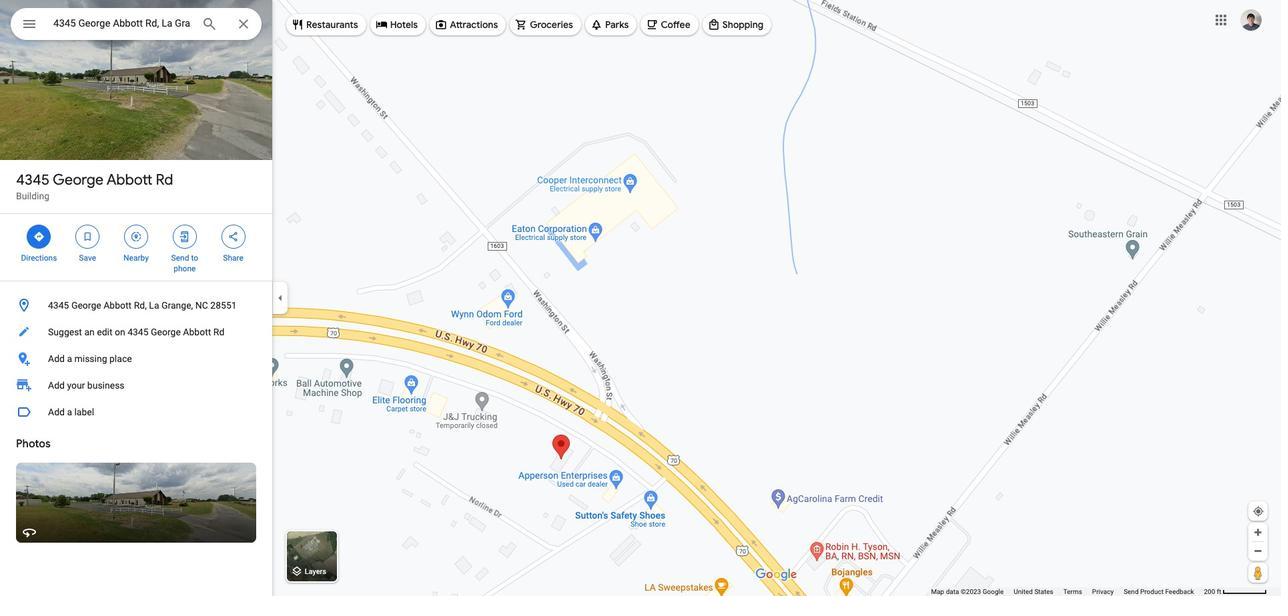 Task type: vqa. For each thing, say whether or not it's contained in the screenshot.
Ave Cooper
no



Task type: locate. For each thing, give the bounding box(es) containing it.
0 horizontal spatial rd
[[156, 171, 173, 190]]

add inside add a label button
[[48, 407, 65, 418]]

business
[[87, 381, 125, 391]]

4345 for rd,
[[48, 300, 69, 311]]

send inside button
[[1124, 589, 1139, 596]]

0 vertical spatial add
[[48, 354, 65, 365]]

1 vertical spatial send
[[1124, 589, 1139, 596]]

1 a from the top
[[67, 354, 72, 365]]

add
[[48, 354, 65, 365], [48, 381, 65, 391], [48, 407, 65, 418]]

abbott left rd, at the bottom left of page
[[104, 300, 132, 311]]

add left label at the left
[[48, 407, 65, 418]]

1 horizontal spatial send
[[1124, 589, 1139, 596]]

4345 george abbott rd, la grange, nc 28551 button
[[0, 292, 272, 319]]

a left label at the left
[[67, 407, 72, 418]]

george inside 4345 george abbott rd, la grange, nc 28551 button
[[71, 300, 101, 311]]

map data ©2023 google
[[932, 589, 1004, 596]]

george down grange,
[[151, 327, 181, 338]]

product
[[1141, 589, 1164, 596]]

4345
[[16, 171, 50, 190], [48, 300, 69, 311], [128, 327, 149, 338]]

parks
[[606, 19, 629, 31]]

None field
[[53, 15, 191, 31]]

abbott inside 4345 george abbott rd building
[[107, 171, 153, 190]]

george up an in the left bottom of the page
[[71, 300, 101, 311]]

abbott
[[107, 171, 153, 190], [104, 300, 132, 311], [183, 327, 211, 338]]

missing
[[74, 354, 107, 365]]

send product feedback
[[1124, 589, 1195, 596]]

show street view coverage image
[[1249, 564, 1269, 584]]

send left product
[[1124, 589, 1139, 596]]

3 add from the top
[[48, 407, 65, 418]]

hotels button
[[370, 9, 426, 41]]

restaurants
[[306, 19, 358, 31]]

4345 up suggest
[[48, 300, 69, 311]]

a left missing
[[67, 354, 72, 365]]

1 vertical spatial george
[[71, 300, 101, 311]]

abbott for rd,
[[104, 300, 132, 311]]

google account: nolan park  
(nolan.park@adept.ai) image
[[1241, 9, 1263, 30]]

send
[[171, 254, 189, 263], [1124, 589, 1139, 596]]

send up phone
[[171, 254, 189, 263]]

abbott down nc
[[183, 327, 211, 338]]

28551
[[211, 300, 237, 311]]

attractions button
[[430, 9, 506, 41]]

4345 up building
[[16, 171, 50, 190]]

place
[[110, 354, 132, 365]]

0 horizontal spatial send
[[171, 254, 189, 263]]

1 horizontal spatial rd
[[213, 327, 225, 338]]

0 vertical spatial send
[[171, 254, 189, 263]]

abbott for rd
[[107, 171, 153, 190]]

200 ft
[[1205, 589, 1222, 596]]

add down suggest
[[48, 354, 65, 365]]

george for rd,
[[71, 300, 101, 311]]

add inside add a missing place button
[[48, 354, 65, 365]]

add a label button
[[0, 399, 272, 426]]

add for add a missing place
[[48, 354, 65, 365]]

2 vertical spatial add
[[48, 407, 65, 418]]

add left "your"
[[48, 381, 65, 391]]

google
[[983, 589, 1004, 596]]

4345 right on
[[128, 327, 149, 338]]

abbott up the 
[[107, 171, 153, 190]]

0 vertical spatial abbott
[[107, 171, 153, 190]]

actions for 4345 george abbott rd region
[[0, 214, 272, 281]]

1 add from the top
[[48, 354, 65, 365]]

add a missing place
[[48, 354, 132, 365]]

add your business
[[48, 381, 125, 391]]

phone
[[174, 264, 196, 274]]

feedback
[[1166, 589, 1195, 596]]

hotels
[[390, 19, 418, 31]]

send for send product feedback
[[1124, 589, 1139, 596]]

parks button
[[585, 9, 637, 41]]

privacy button
[[1093, 588, 1114, 597]]

1 vertical spatial add
[[48, 381, 65, 391]]

photos
[[16, 438, 51, 451]]

1 vertical spatial a
[[67, 407, 72, 418]]

add for add a label
[[48, 407, 65, 418]]

1 vertical spatial 4345
[[48, 300, 69, 311]]

1 vertical spatial rd
[[213, 327, 225, 338]]

2 add from the top
[[48, 381, 65, 391]]

2 a from the top
[[67, 407, 72, 418]]

a
[[67, 354, 72, 365], [67, 407, 72, 418]]

add a missing place button
[[0, 346, 272, 373]]

rd,
[[134, 300, 147, 311]]

states
[[1035, 589, 1054, 596]]

0 vertical spatial 4345
[[16, 171, 50, 190]]

united
[[1014, 589, 1033, 596]]

0 vertical spatial rd
[[156, 171, 173, 190]]

0 vertical spatial george
[[53, 171, 104, 190]]

add a label
[[48, 407, 94, 418]]

george
[[53, 171, 104, 190], [71, 300, 101, 311], [151, 327, 181, 338]]

george inside 4345 george abbott rd building
[[53, 171, 104, 190]]

1 vertical spatial abbott
[[104, 300, 132, 311]]

collapse side panel image
[[273, 291, 288, 306]]

send inside send to phone
[[171, 254, 189, 263]]

0 vertical spatial a
[[67, 354, 72, 365]]

save
[[79, 254, 96, 263]]

add inside add your business link
[[48, 381, 65, 391]]

suggest an edit on 4345 george abbott rd
[[48, 327, 225, 338]]


[[21, 15, 37, 33]]

edit
[[97, 327, 113, 338]]

footer containing map data ©2023 google
[[932, 588, 1205, 597]]

footer
[[932, 588, 1205, 597]]

2 vertical spatial 4345
[[128, 327, 149, 338]]

suggest an edit on 4345 george abbott rd button
[[0, 319, 272, 346]]

4345 George Abbott Rd, La Grange, NC 28551 field
[[11, 8, 262, 40]]


[[130, 230, 142, 244]]

2 vertical spatial george
[[151, 327, 181, 338]]

rd inside button
[[213, 327, 225, 338]]

rd
[[156, 171, 173, 190], [213, 327, 225, 338]]

200 ft button
[[1205, 589, 1268, 596]]

4345 inside 4345 george abbott rd building
[[16, 171, 50, 190]]

privacy
[[1093, 589, 1114, 596]]

george up 
[[53, 171, 104, 190]]



Task type: describe. For each thing, give the bounding box(es) containing it.
a for missing
[[67, 354, 72, 365]]

none field inside 4345 george abbott rd, la grange, nc 28551 field
[[53, 15, 191, 31]]


[[33, 230, 45, 244]]

©2023
[[961, 589, 982, 596]]

shopping
[[723, 19, 764, 31]]

rd inside 4345 george abbott rd building
[[156, 171, 173, 190]]

nc
[[195, 300, 208, 311]]

terms button
[[1064, 588, 1083, 597]]

send product feedback button
[[1124, 588, 1195, 597]]

zoom in image
[[1254, 528, 1264, 538]]

groceries button
[[510, 9, 581, 41]]

nearby
[[124, 254, 149, 263]]


[[82, 230, 94, 244]]

directions
[[21, 254, 57, 263]]

google maps element
[[0, 0, 1282, 597]]

4345 for rd
[[16, 171, 50, 190]]

4345 george abbott rd building
[[16, 171, 173, 202]]

terms
[[1064, 589, 1083, 596]]

coffee
[[661, 19, 691, 31]]

send for send to phone
[[171, 254, 189, 263]]


[[179, 230, 191, 244]]

share
[[223, 254, 244, 263]]

an
[[84, 327, 95, 338]]

la
[[149, 300, 159, 311]]

ft
[[1218, 589, 1222, 596]]

 search field
[[11, 8, 262, 43]]

4345 george abbott rd, la grange, nc 28551
[[48, 300, 237, 311]]

building
[[16, 191, 49, 202]]

a for label
[[67, 407, 72, 418]]

united states button
[[1014, 588, 1054, 597]]

zoom out image
[[1254, 547, 1264, 557]]

george inside suggest an edit on 4345 george abbott rd button
[[151, 327, 181, 338]]

data
[[947, 589, 960, 596]]

groceries
[[530, 19, 573, 31]]

grange,
[[162, 300, 193, 311]]

shopping button
[[703, 9, 772, 41]]

label
[[74, 407, 94, 418]]

layers
[[305, 568, 326, 577]]


[[227, 230, 239, 244]]

attractions
[[450, 19, 498, 31]]

send to phone
[[171, 254, 198, 274]]

4345 george abbott rd main content
[[0, 0, 272, 597]]

 button
[[11, 8, 48, 43]]

coffee button
[[641, 9, 699, 41]]

your
[[67, 381, 85, 391]]

map
[[932, 589, 945, 596]]

united states
[[1014, 589, 1054, 596]]

add your business link
[[0, 373, 272, 399]]

george for rd
[[53, 171, 104, 190]]

add for add your business
[[48, 381, 65, 391]]

on
[[115, 327, 125, 338]]

200
[[1205, 589, 1216, 596]]

restaurants button
[[286, 9, 366, 41]]

show your location image
[[1253, 506, 1265, 518]]

2 vertical spatial abbott
[[183, 327, 211, 338]]

suggest
[[48, 327, 82, 338]]

to
[[191, 254, 198, 263]]

footer inside the google maps element
[[932, 588, 1205, 597]]



